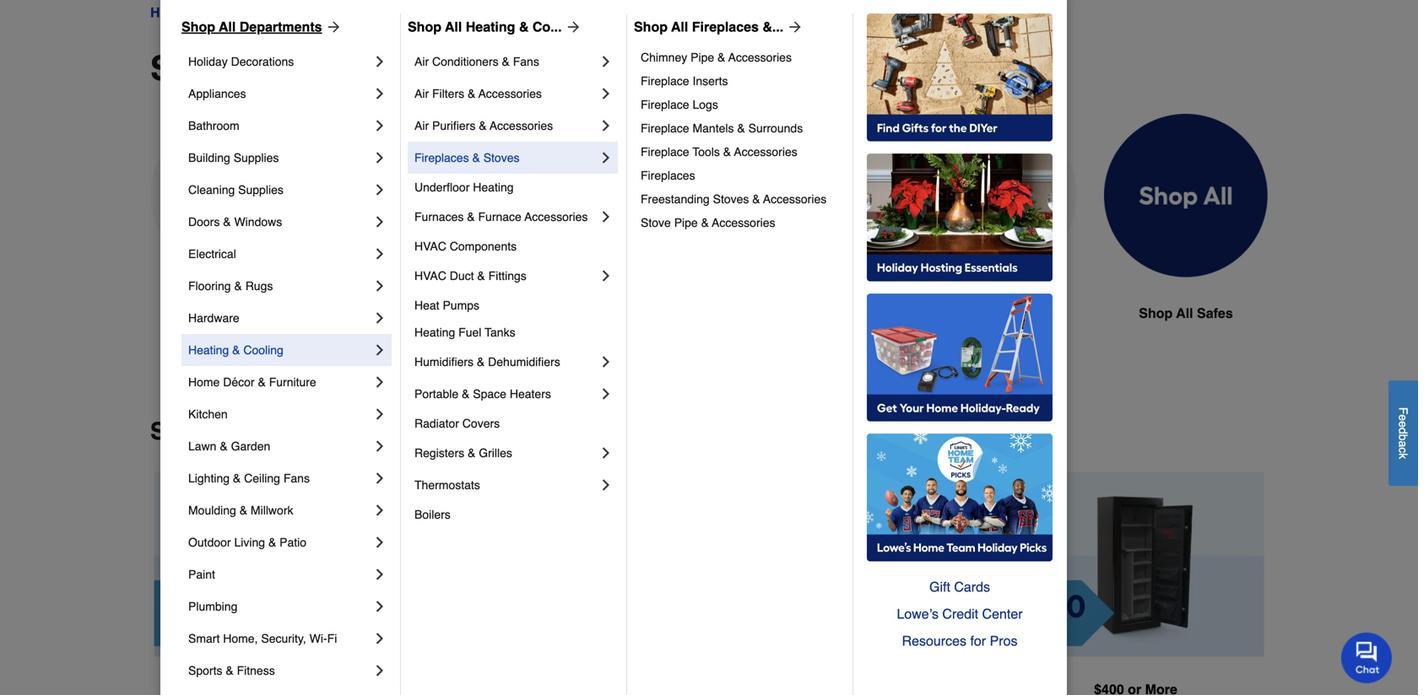 Task type: locate. For each thing, give the bounding box(es) containing it.
accessories up stove pipe & accessories link
[[764, 193, 827, 206]]

chevron right image for humidifiers & dehumidifiers
[[598, 354, 615, 371]]

moulding
[[188, 504, 236, 518]]

$200 to $400. image
[[723, 472, 980, 658]]

accessories down surrounds
[[734, 145, 798, 159]]

chevron right image
[[598, 85, 615, 102], [372, 117, 388, 134], [598, 117, 615, 134], [372, 182, 388, 198], [372, 214, 388, 231], [372, 246, 388, 263], [598, 268, 615, 285], [372, 310, 388, 327], [372, 342, 388, 359], [598, 354, 615, 371], [372, 374, 388, 391], [598, 386, 615, 403], [372, 470, 388, 487], [598, 477, 615, 494], [372, 599, 388, 616], [372, 663, 388, 680]]

arrow right image inside "shop all heating & co..." link
[[562, 19, 582, 35]]

air purifiers & accessories link
[[415, 110, 598, 142]]

air for air filters & accessories
[[415, 87, 429, 100]]

2 air from the top
[[415, 87, 429, 100]]

all inside shop all safes link
[[1177, 306, 1194, 321]]

co...
[[533, 19, 562, 35]]

1 horizontal spatial home
[[188, 376, 220, 389]]

2 horizontal spatial home
[[575, 306, 613, 321]]

1 vertical spatial pipe
[[674, 216, 698, 230]]

& right doors
[[223, 215, 231, 229]]

fireplace for fireplace mantels & surrounds
[[641, 122, 690, 135]]

freestanding stoves & accessories
[[641, 193, 827, 206]]

chevron right image for hardware
[[372, 310, 388, 327]]

stove pipe & accessories
[[641, 216, 776, 230]]

0 vertical spatial fans
[[513, 55, 539, 68]]

accessories up fireplace inserts 'link'
[[729, 51, 792, 64]]

chevron right image
[[372, 53, 388, 70], [598, 53, 615, 70], [372, 85, 388, 102], [372, 149, 388, 166], [598, 149, 615, 166], [598, 209, 615, 225], [372, 278, 388, 295], [372, 406, 388, 423], [372, 438, 388, 455], [598, 445, 615, 462], [372, 502, 388, 519], [372, 535, 388, 551], [372, 567, 388, 584], [372, 631, 388, 648]]

fireplace down fireplace inserts on the top of page
[[641, 98, 690, 111]]

0 horizontal spatial shop
[[182, 19, 215, 35]]

hardware link
[[203, 3, 264, 23], [188, 302, 372, 334]]

pipe for stove
[[674, 216, 698, 230]]

3 air from the top
[[415, 119, 429, 133]]

chevron right image for cleaning supplies
[[372, 182, 388, 198]]

hardware link up holiday decorations
[[203, 3, 264, 23]]

home,
[[223, 633, 258, 646]]

supplies up windows
[[238, 183, 284, 197]]

moulding & millwork
[[188, 504, 293, 518]]

fireplace logs link
[[641, 93, 841, 117]]

1 fireplace from the top
[[641, 74, 690, 88]]

1 vertical spatial fireplaces
[[415, 151, 469, 165]]

& left ceiling
[[233, 472, 241, 486]]

1 vertical spatial hardware link
[[188, 302, 372, 334]]

2 vertical spatial home
[[188, 376, 220, 389]]

accessories up fireplaces & stoves link
[[490, 119, 553, 133]]

accessories for air filters & accessories
[[479, 87, 542, 100]]

chevron right image for air purifiers & accessories
[[598, 117, 615, 134]]

appliances link
[[188, 78, 372, 110]]

hardware up holiday decorations
[[203, 5, 264, 20]]

0 vertical spatial shop
[[1139, 306, 1173, 321]]

heating & cooling link
[[188, 334, 372, 366]]

arrow right image
[[562, 19, 582, 35], [784, 19, 804, 35]]

shop up the conditioners
[[408, 19, 442, 35]]

chevron right image for heating & cooling
[[372, 342, 388, 359]]

1 horizontal spatial shop
[[408, 19, 442, 35]]

heating up furnace
[[473, 181, 514, 194]]

& left rugs
[[234, 280, 242, 293]]

fireplace for fireplace inserts
[[641, 74, 690, 88]]

3 shop from the left
[[634, 19, 668, 35]]

doors & windows link
[[188, 206, 372, 238]]

shop for shop all departments
[[182, 19, 215, 35]]

fireplace down fireplace logs
[[641, 122, 690, 135]]

a black sentrysafe file safe with a key in the lock and the lid ajar. image
[[914, 114, 1078, 277]]

hardware down "flooring"
[[188, 312, 240, 325]]

heating
[[466, 19, 515, 35], [473, 181, 514, 194], [415, 326, 455, 339], [188, 344, 229, 357]]

pipe
[[691, 51, 715, 64], [674, 216, 698, 230]]

1 shop from the left
[[182, 19, 215, 35]]

air left "filters"
[[415, 87, 429, 100]]

4 fireplace from the top
[[641, 145, 690, 159]]

& right décor
[[258, 376, 266, 389]]

arrow right image inside shop all fireplaces &... link
[[784, 19, 804, 35]]

décor
[[223, 376, 255, 389]]

0 vertical spatial stoves
[[484, 151, 520, 165]]

bathroom link
[[188, 110, 372, 142]]

1 vertical spatial air
[[415, 87, 429, 100]]

& left space
[[462, 388, 470, 401]]

2 hvac from the top
[[415, 269, 447, 283]]

0 vertical spatial hardware
[[203, 5, 264, 20]]

moulding & millwork link
[[188, 495, 372, 527]]

chevron right image for air filters & accessories
[[598, 85, 615, 102]]

accessories down freestanding stoves & accessories link
[[712, 216, 776, 230]]

home décor & furniture link
[[188, 366, 372, 399]]

0 horizontal spatial fans
[[284, 472, 310, 486]]

credit
[[943, 607, 979, 622]]

chevron right image for appliances
[[372, 85, 388, 102]]

& left patio
[[268, 536, 276, 550]]

shop all safes
[[1139, 306, 1234, 321]]

all for departments
[[219, 19, 236, 35]]

fans up 'air filters & accessories' link
[[513, 55, 539, 68]]

hvac down furnaces
[[415, 240, 447, 253]]

arrow right image up air conditioners & fans link
[[562, 19, 582, 35]]

fireplace for fireplace logs
[[641, 98, 690, 111]]

1 arrow right image from the left
[[562, 19, 582, 35]]

pipe down the 'freestanding'
[[674, 216, 698, 230]]

stoves up stove pipe & accessories link
[[713, 193, 749, 206]]

e
[[1397, 415, 1411, 421], [1397, 421, 1411, 428]]

& down fuel
[[477, 356, 485, 369]]

fans
[[513, 55, 539, 68], [284, 472, 310, 486]]

2 arrow right image from the left
[[784, 19, 804, 35]]

home for home safes
[[575, 306, 613, 321]]

doors & windows
[[188, 215, 282, 229]]

air
[[415, 55, 429, 68], [415, 87, 429, 100], [415, 119, 429, 133]]

shop up chimney
[[634, 19, 668, 35]]

plumbing
[[188, 600, 238, 614]]

heating down fireproof
[[188, 344, 229, 357]]

1 vertical spatial stoves
[[713, 193, 749, 206]]

heating fuel tanks link
[[415, 319, 615, 346]]

fireplace left tools
[[641, 145, 690, 159]]

chat invite button image
[[1342, 633, 1393, 684]]

fireplace for fireplace tools & accessories
[[641, 145, 690, 159]]

home décor & furniture
[[188, 376, 316, 389]]

2 shop from the left
[[408, 19, 442, 35]]

& right purifiers
[[479, 119, 487, 133]]

portable & space heaters link
[[415, 378, 598, 410]]

electrical
[[188, 247, 236, 261]]

fireplaces up chimney pipe & accessories
[[692, 19, 759, 35]]

fireplace
[[641, 74, 690, 88], [641, 98, 690, 111], [641, 122, 690, 135], [641, 145, 690, 159]]

chevron right image for air conditioners & fans
[[598, 53, 615, 70]]

tools
[[693, 145, 720, 159]]

registers
[[415, 447, 465, 460]]

chevron right image for flooring & rugs
[[372, 278, 388, 295]]

& right lawn
[[220, 440, 228, 453]]

filters
[[432, 87, 465, 100]]

dehumidifiers
[[488, 356, 560, 369]]

mantels
[[693, 122, 734, 135]]

all inside shop all fireplaces &... link
[[671, 19, 688, 35]]

pipe for chimney
[[691, 51, 715, 64]]

safes
[[279, 5, 314, 20], [150, 49, 240, 88], [246, 306, 282, 321], [420, 306, 456, 321], [617, 306, 653, 321], [991, 306, 1027, 321], [1197, 306, 1234, 321], [216, 418, 279, 445]]

a black sentrysafe fireproof safe. image
[[150, 114, 314, 277]]

1 vertical spatial fans
[[284, 472, 310, 486]]

supplies for building supplies
[[234, 151, 279, 165]]

radiator covers link
[[415, 410, 615, 437]]

1 air from the top
[[415, 55, 429, 68]]

0 horizontal spatial arrow right image
[[562, 19, 582, 35]]

all inside "shop all heating & co..." link
[[445, 19, 462, 35]]

1 horizontal spatial shop
[[1139, 306, 1173, 321]]

3 fireplace from the top
[[641, 122, 690, 135]]

all
[[219, 19, 236, 35], [445, 19, 462, 35], [671, 19, 688, 35], [1177, 306, 1194, 321]]

gift cards link
[[867, 574, 1053, 601]]

supplies inside cleaning supplies link
[[238, 183, 284, 197]]

surrounds
[[749, 122, 803, 135]]

stove
[[641, 216, 671, 230]]

shop all fireplaces &...
[[634, 19, 784, 35]]

fans right ceiling
[[284, 472, 310, 486]]

doors
[[188, 215, 220, 229]]

freestanding stoves & accessories link
[[641, 187, 841, 211]]

hvac up the heat
[[415, 269, 447, 283]]

furnace
[[478, 210, 522, 224]]

air for air purifiers & accessories
[[415, 119, 429, 133]]

smart home, security, wi-fi
[[188, 633, 337, 646]]

sports
[[188, 665, 222, 678]]

2 vertical spatial fireplaces
[[641, 169, 695, 182]]

1 horizontal spatial fans
[[513, 55, 539, 68]]

portable
[[415, 388, 459, 401]]

0 horizontal spatial shop
[[150, 418, 209, 445]]

pipe up inserts
[[691, 51, 715, 64]]

e up d
[[1397, 415, 1411, 421]]

holiday decorations
[[188, 55, 294, 68]]

1 hvac from the top
[[415, 240, 447, 253]]

1 vertical spatial hardware
[[188, 312, 240, 325]]

1 vertical spatial hvac
[[415, 269, 447, 283]]

&
[[519, 19, 529, 35], [718, 51, 726, 64], [502, 55, 510, 68], [468, 87, 476, 100], [479, 119, 487, 133], [738, 122, 745, 135], [724, 145, 731, 159], [472, 151, 480, 165], [753, 193, 761, 206], [467, 210, 475, 224], [223, 215, 231, 229], [701, 216, 709, 230], [477, 269, 485, 283], [234, 280, 242, 293], [232, 344, 240, 357], [477, 356, 485, 369], [258, 376, 266, 389], [462, 388, 470, 401], [220, 440, 228, 453], [468, 447, 476, 460], [233, 472, 241, 486], [240, 504, 247, 518], [268, 536, 276, 550], [226, 665, 234, 678]]

1 horizontal spatial arrow right image
[[784, 19, 804, 35]]

all inside shop all departments link
[[219, 19, 236, 35]]

hardware for bottom hardware link
[[188, 312, 240, 325]]

1 vertical spatial home
[[575, 306, 613, 321]]

chevron right image for hvac duct & fittings
[[598, 268, 615, 285]]

arrow right image up 'chimney pipe & accessories' link
[[784, 19, 804, 35]]

hardware link up cooling
[[188, 302, 372, 334]]

by
[[286, 418, 313, 445]]

chevron right image for plumbing
[[372, 599, 388, 616]]

chimney pipe & accessories
[[641, 51, 792, 64]]

0 vertical spatial supplies
[[234, 151, 279, 165]]

& left "co..."
[[519, 19, 529, 35]]

fitness
[[237, 665, 275, 678]]

registers & grilles
[[415, 447, 513, 460]]

fireplace down chimney
[[641, 74, 690, 88]]

lighting & ceiling fans link
[[188, 463, 372, 495]]

flooring & rugs
[[188, 280, 273, 293]]

& up 'air filters & accessories' link
[[502, 55, 510, 68]]

holiday
[[188, 55, 228, 68]]

& left furnace
[[467, 210, 475, 224]]

lawn & garden
[[188, 440, 270, 453]]

shop all heating & co...
[[408, 19, 562, 35]]

fireplaces up the 'freestanding'
[[641, 169, 695, 182]]

accessories up hvac components link
[[525, 210, 588, 224]]

shop for shop all heating & co...
[[408, 19, 442, 35]]

0 vertical spatial pipe
[[691, 51, 715, 64]]

fireplaces up "underfloor"
[[415, 151, 469, 165]]

shop up holiday
[[182, 19, 215, 35]]

& right duct
[[477, 269, 485, 283]]

$400 or more. image
[[1007, 472, 1265, 658]]

building
[[188, 151, 230, 165]]

0 vertical spatial air
[[415, 55, 429, 68]]

$100 to $200. image
[[438, 472, 696, 658]]

fans inside the lighting & ceiling fans link
[[284, 472, 310, 486]]

supplies up the cleaning supplies
[[234, 151, 279, 165]]

fans inside air conditioners & fans link
[[513, 55, 539, 68]]

pros
[[990, 634, 1018, 649]]

shop all heating & co... link
[[408, 17, 582, 37]]

2 fireplace from the top
[[641, 98, 690, 111]]

0 vertical spatial hvac
[[415, 240, 447, 253]]

e up b
[[1397, 421, 1411, 428]]

shop all fireplaces &... link
[[634, 17, 804, 37]]

wi-
[[310, 633, 327, 646]]

chevron right image for electrical
[[372, 246, 388, 263]]

home inside "link"
[[575, 306, 613, 321]]

chevron right image for holiday decorations
[[372, 53, 388, 70]]

supplies inside building supplies "link"
[[234, 151, 279, 165]]

hvac components
[[415, 240, 517, 253]]

0 horizontal spatial home
[[150, 5, 188, 20]]

1 vertical spatial supplies
[[238, 183, 284, 197]]

air left purifiers
[[415, 119, 429, 133]]

heating & cooling
[[188, 344, 284, 357]]

0 vertical spatial home
[[150, 5, 188, 20]]

air left the conditioners
[[415, 55, 429, 68]]

kitchen link
[[188, 399, 372, 431]]

& up fireplace tools & accessories link
[[738, 122, 745, 135]]

shop for shop all safes
[[1139, 306, 1173, 321]]

lighting
[[188, 472, 230, 486]]

chevron right image for building supplies
[[372, 149, 388, 166]]

1 vertical spatial shop
[[150, 418, 209, 445]]

0 horizontal spatial stoves
[[484, 151, 520, 165]]

fuel
[[459, 326, 482, 339]]

sports & fitness
[[188, 665, 275, 678]]

cards
[[955, 580, 991, 595]]

2 vertical spatial air
[[415, 119, 429, 133]]

fans for air conditioners & fans
[[513, 55, 539, 68]]

2 horizontal spatial shop
[[634, 19, 668, 35]]

stoves up underfloor heating link
[[484, 151, 520, 165]]

chevron right image for doors & windows
[[372, 214, 388, 231]]

$99 or less. image
[[154, 472, 411, 658]]

fireplaces for fireplaces & stoves
[[415, 151, 469, 165]]

chevron right image for lighting & ceiling fans
[[372, 470, 388, 487]]

home inside home décor & furniture link
[[188, 376, 220, 389]]

accessories up air purifiers & accessories link
[[479, 87, 542, 100]]



Task type: describe. For each thing, give the bounding box(es) containing it.
air filters & accessories link
[[415, 78, 598, 110]]

fireplace mantels & surrounds link
[[641, 117, 841, 140]]

& up inserts
[[718, 51, 726, 64]]

fireproof safes link
[[150, 114, 314, 364]]

shop all departments link
[[182, 17, 342, 37]]

a black sentrysafe home safe with the door ajar. image
[[532, 114, 696, 277]]

accessories for fireplace tools & accessories
[[734, 145, 798, 159]]

resources for pros link
[[867, 628, 1053, 655]]

heat pumps link
[[415, 292, 615, 319]]

for
[[971, 634, 986, 649]]

&...
[[763, 19, 784, 35]]

a
[[1397, 441, 1411, 448]]

price
[[320, 418, 378, 445]]

f
[[1397, 408, 1411, 415]]

get your home holiday-ready. image
[[867, 294, 1053, 422]]

lowe's home team holiday picks. image
[[867, 434, 1053, 562]]

heating fuel tanks
[[415, 326, 516, 339]]

space
[[473, 388, 507, 401]]

accessories for freestanding stoves & accessories
[[764, 193, 827, 206]]

underfloor heating link
[[415, 174, 615, 201]]

k
[[1397, 454, 1411, 459]]

air for air conditioners & fans
[[415, 55, 429, 68]]

chevron right image for fireplaces & stoves
[[598, 149, 615, 166]]

& left millwork
[[240, 504, 247, 518]]

humidifiers & dehumidifiers
[[415, 356, 560, 369]]

all for fireplaces
[[671, 19, 688, 35]]

purifiers
[[432, 119, 476, 133]]

shop all safes link
[[1105, 114, 1268, 364]]

radiator
[[415, 417, 459, 431]]

gift cards
[[930, 580, 991, 595]]

a tall black sports afield gun safe. image
[[341, 114, 505, 278]]

chevron right image for furnaces & furnace accessories
[[598, 209, 615, 225]]

b
[[1397, 434, 1411, 441]]

security,
[[261, 633, 306, 646]]

chevron right image for registers & grilles
[[598, 445, 615, 462]]

hvac for hvac duct & fittings
[[415, 269, 447, 283]]

hvac for hvac components
[[415, 240, 447, 253]]

chevron right image for kitchen
[[372, 406, 388, 423]]

chevron right image for paint
[[372, 567, 388, 584]]

arrow right image for shop all fireplaces &...
[[784, 19, 804, 35]]

fireplace mantels & surrounds
[[641, 122, 803, 135]]

shop for shop safes by price
[[150, 418, 209, 445]]

accessories for furnaces & furnace accessories
[[525, 210, 588, 224]]

shop all departments
[[182, 19, 322, 35]]

& left cooling
[[232, 344, 240, 357]]

hvac duct & fittings link
[[415, 260, 598, 292]]

1 e from the top
[[1397, 415, 1411, 421]]

shop all. image
[[1105, 114, 1268, 278]]

thermostats
[[415, 479, 480, 492]]

portable & space heaters
[[415, 388, 551, 401]]

rugs
[[245, 280, 273, 293]]

boilers link
[[415, 502, 615, 529]]

hvac duct & fittings
[[415, 269, 527, 283]]

electrical link
[[188, 238, 372, 270]]

fireplaces link
[[641, 164, 841, 187]]

center
[[983, 607, 1023, 622]]

chevron right image for moulding & millwork
[[372, 502, 388, 519]]

chevron right image for sports & fitness
[[372, 663, 388, 680]]

accessories for chimney pipe & accessories
[[729, 51, 792, 64]]

underfloor heating
[[415, 181, 514, 194]]

humidifiers
[[415, 356, 474, 369]]

accessories for stove pipe & accessories
[[712, 216, 776, 230]]

outdoor living & patio link
[[188, 527, 372, 559]]

appliances
[[188, 87, 246, 100]]

radiator covers
[[415, 417, 500, 431]]

arrow right image
[[322, 19, 342, 35]]

flooring & rugs link
[[188, 270, 372, 302]]

& right sports
[[226, 665, 234, 678]]

all for safes
[[1177, 306, 1194, 321]]

cleaning
[[188, 183, 235, 197]]

chevron right image for lawn & garden
[[372, 438, 388, 455]]

fireproof safes
[[183, 306, 282, 321]]

fireplaces & stoves link
[[415, 142, 598, 174]]

registers & grilles link
[[415, 437, 598, 470]]

flooring
[[188, 280, 231, 293]]

ceiling
[[244, 472, 280, 486]]

fireplaces for fireplaces
[[641, 169, 695, 182]]

stove pipe & accessories link
[[641, 211, 841, 235]]

& right tools
[[724, 145, 731, 159]]

hardware for hardware link to the top
[[203, 5, 264, 20]]

duct
[[450, 269, 474, 283]]

building supplies
[[188, 151, 279, 165]]

chevron right image for outdoor living & patio
[[372, 535, 388, 551]]

chevron right image for home décor & furniture
[[372, 374, 388, 391]]

fireplace inserts link
[[641, 69, 841, 93]]

fireplaces & stoves
[[415, 151, 520, 165]]

departments
[[240, 19, 322, 35]]

supplies for cleaning supplies
[[238, 183, 284, 197]]

& inside 'link'
[[738, 122, 745, 135]]

file safes
[[964, 306, 1027, 321]]

living
[[234, 536, 265, 550]]

cleaning supplies link
[[188, 174, 372, 206]]

air filters & accessories
[[415, 87, 542, 100]]

arrow right image for shop all heating & co...
[[562, 19, 582, 35]]

find gifts for the diyer. image
[[867, 14, 1053, 142]]

a black honeywell chest safe with the top open. image
[[723, 114, 887, 278]]

fireproof
[[183, 306, 242, 321]]

shop for shop all fireplaces &...
[[634, 19, 668, 35]]

kitchen
[[188, 408, 228, 421]]

all for heating
[[445, 19, 462, 35]]

shop safes by price
[[150, 418, 378, 445]]

grilles
[[479, 447, 513, 460]]

f e e d b a c k button
[[1389, 381, 1419, 486]]

fireplace tools & accessories link
[[641, 140, 841, 164]]

paint
[[188, 568, 215, 582]]

chevron right image for bathroom
[[372, 117, 388, 134]]

chevron right image for portable & space heaters
[[598, 386, 615, 403]]

chimney
[[641, 51, 688, 64]]

outdoor
[[188, 536, 231, 550]]

accessories for air purifiers & accessories
[[490, 119, 553, 133]]

holiday decorations link
[[188, 46, 372, 78]]

& down the freestanding stoves & accessories
[[701, 216, 709, 230]]

& right "filters"
[[468, 87, 476, 100]]

furnaces & furnace accessories
[[415, 210, 588, 224]]

covers
[[463, 417, 500, 431]]

inserts
[[693, 74, 728, 88]]

chimney pipe & accessories link
[[641, 46, 841, 69]]

cleaning supplies
[[188, 183, 284, 197]]

home safes
[[575, 306, 653, 321]]

2 e from the top
[[1397, 421, 1411, 428]]

air conditioners & fans
[[415, 55, 539, 68]]

home link
[[150, 3, 188, 23]]

gun
[[390, 306, 417, 321]]

freestanding
[[641, 193, 710, 206]]

& left grilles
[[468, 447, 476, 460]]

chevron right image for thermostats
[[598, 477, 615, 494]]

chevron right image for smart home, security, wi-fi
[[372, 631, 388, 648]]

0 vertical spatial fireplaces
[[692, 19, 759, 35]]

gun safes
[[390, 306, 456, 321]]

fans for lighting & ceiling fans
[[284, 472, 310, 486]]

fittings
[[489, 269, 527, 283]]

components
[[450, 240, 517, 253]]

air purifiers & accessories
[[415, 119, 553, 133]]

0 vertical spatial hardware link
[[203, 3, 264, 23]]

home for home décor & furniture
[[188, 376, 220, 389]]

hvac components link
[[415, 233, 615, 260]]

1 horizontal spatial stoves
[[713, 193, 749, 206]]

heating down gun safes
[[415, 326, 455, 339]]

home for home
[[150, 5, 188, 20]]

heating up air conditioners & fans
[[466, 19, 515, 35]]

& up underfloor heating on the top
[[472, 151, 480, 165]]

safes inside "link"
[[617, 306, 653, 321]]

& down fireplaces link
[[753, 193, 761, 206]]

windows
[[234, 215, 282, 229]]

cooling
[[244, 344, 284, 357]]

lawn
[[188, 440, 217, 453]]

holiday hosting essentials. image
[[867, 154, 1053, 282]]

logs
[[693, 98, 718, 111]]

millwork
[[251, 504, 293, 518]]



Task type: vqa. For each thing, say whether or not it's contained in the screenshot.
top home
yes



